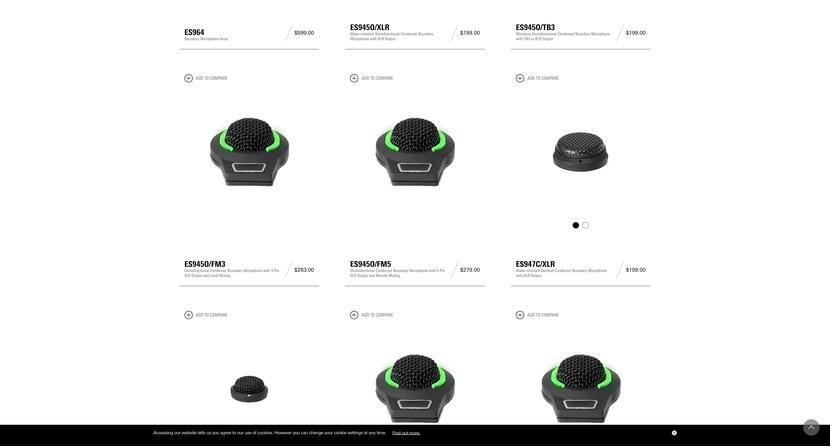 Task type: vqa. For each thing, say whether or not it's contained in the screenshot.


Task type: describe. For each thing, give the bounding box(es) containing it.
es947c/fm3 image
[[350, 325, 480, 447]]

at
[[364, 431, 368, 436]]

output for es945o/fm5
[[357, 273, 368, 278]]

tells
[[198, 431, 206, 436]]

water- for es945o/xlr
[[350, 31, 361, 36]]

condenser inside the 'es945o/tb3 miniature omnidirectional condenser boundary microphone with tb3-to-xlr output'
[[558, 31, 575, 36]]

boundary inside es945o/fm3 omnidirectional condenser boundary microphone with 3-pin xlr output and local muting
[[228, 268, 243, 273]]

resistant for es945o/xlr
[[361, 31, 374, 36]]

accessing
[[153, 431, 173, 436]]

compare for es947c/fm5 image
[[542, 313, 559, 318]]

es947c/xlr image
[[516, 88, 646, 218]]

can
[[301, 431, 308, 436]]

muting for es945o/fm3
[[219, 273, 231, 278]]

boundary inside es945o/fm5 omnidirectional condenser boundary microphone with 5-pin xlr output and remote muting
[[394, 268, 408, 273]]

to for es947c/tb3 image
[[205, 313, 209, 318]]

however
[[275, 431, 292, 436]]

with inside es945o/fm3 omnidirectional condenser boundary microphone with 3-pin xlr output and local muting
[[263, 268, 270, 273]]

and for es945o/fm3
[[203, 273, 209, 278]]

add to compare for es947c/fm5 image
[[528, 313, 559, 318]]

and for es945o/fm5
[[369, 273, 375, 278]]

output for es945o/fm3
[[192, 273, 202, 278]]

add to compare button for es947c/fm5 image
[[516, 311, 559, 320]]

es947c/fm5 image
[[516, 325, 646, 447]]

compare for es945o/fm3 image
[[210, 76, 228, 81]]

es945o/fm3 image
[[185, 88, 314, 218]]

xlr for es945o/fm3
[[185, 273, 191, 278]]

xlr for es945o/fm5
[[350, 273, 357, 278]]

$279.00
[[461, 267, 480, 273]]

5-
[[437, 268, 440, 273]]

find out more.
[[393, 431, 421, 436]]

omnidirectional inside es945o/xlr water-resistant omnidirectional condenser boundary microphone with xlr output
[[375, 31, 400, 36]]

es945o/fm5
[[350, 260, 391, 269]]

omnidirectional inside the 'es945o/tb3 miniature omnidirectional condenser boundary microphone with tb3-to-xlr output'
[[532, 31, 557, 36]]

microphone inside es964 boundary microphone array
[[200, 36, 219, 41]]

add for es947c/fm3 image
[[362, 313, 369, 318]]

boundary inside es964 boundary microphone array
[[185, 36, 199, 41]]

add to compare button for es947c/tb3 image
[[185, 311, 228, 320]]

out
[[402, 431, 408, 436]]

us
[[207, 431, 211, 436]]

microphone inside es945o/fm3 omnidirectional condenser boundary microphone with 3-pin xlr output and local muting
[[244, 268, 262, 273]]

of
[[253, 431, 257, 436]]

compare for es947c/tb3 image
[[210, 313, 228, 318]]

es945o/fm5 omnidirectional condenser boundary microphone with 5-pin xlr output and remote muting
[[350, 260, 445, 278]]

3-
[[271, 268, 274, 273]]

es964
[[185, 27, 204, 37]]

add to compare for es945o/fm5 image on the top
[[362, 76, 393, 81]]

cookies.
[[258, 431, 273, 436]]

miniature
[[516, 31, 532, 36]]

boundary inside es947c/xlr water-resistant cardioid condenser boundary microphone with xlr output
[[573, 268, 588, 273]]

es945o/xlr water-resistant omnidirectional condenser boundary microphone with xlr output
[[350, 23, 433, 41]]

add to compare for es947c/fm3 image
[[362, 313, 393, 318]]

water- for es947c/xlr
[[516, 268, 527, 273]]

divider line image for es945o/fm3
[[283, 262, 295, 278]]

2 our from the left
[[237, 431, 244, 436]]

add to compare for es945o/fm3 image
[[196, 76, 228, 81]]

compare for es945o/fm5 image on the top
[[376, 76, 393, 81]]

settings
[[348, 431, 363, 436]]

es945o/fm5 image
[[350, 88, 480, 218]]

microphone inside es945o/fm5 omnidirectional condenser boundary microphone with 5-pin xlr output and remote muting
[[409, 268, 428, 273]]

add to compare button for es945o/fm3 image
[[185, 74, 228, 82]]

condenser inside es945o/fm3 omnidirectional condenser boundary microphone with 3-pin xlr output and local muting
[[210, 268, 227, 273]]

es945o/tb3
[[516, 23, 555, 32]]

to-
[[531, 36, 536, 41]]

compare for es947c/fm3 image
[[376, 313, 393, 318]]

es945o/fm3
[[185, 260, 226, 269]]

your
[[325, 431, 333, 436]]

remote
[[376, 273, 388, 278]]

add for es945o/fm3 image
[[196, 76, 204, 81]]

with inside es947c/xlr water-resistant cardioid condenser boundary microphone with xlr output
[[516, 273, 523, 278]]

divider line image for es945o/xlr
[[449, 25, 461, 41]]

agree
[[220, 431, 231, 436]]

pin for es945o/fm5
[[440, 268, 445, 273]]

divider line image for es945o/tb3
[[615, 25, 626, 41]]

xlr inside the 'es945o/tb3 miniature omnidirectional condenser boundary microphone with tb3-to-xlr output'
[[536, 36, 542, 41]]



Task type: locate. For each thing, give the bounding box(es) containing it.
pin inside es945o/fm3 omnidirectional condenser boundary microphone with 3-pin xlr output and local muting
[[274, 268, 279, 273]]

xlr for es945o/xlr
[[378, 36, 384, 41]]

es945o/xlr
[[350, 23, 390, 32]]

omnidirectional
[[375, 31, 400, 36], [532, 31, 557, 36], [185, 268, 209, 273], [350, 268, 375, 273]]

1 horizontal spatial muting
[[389, 273, 400, 278]]

to
[[205, 76, 209, 81], [371, 76, 375, 81], [536, 76, 541, 81], [205, 313, 209, 318], [371, 313, 375, 318], [536, 313, 541, 318], [232, 431, 236, 436]]

xlr inside es945o/fm5 omnidirectional condenser boundary microphone with 5-pin xlr output and remote muting
[[350, 273, 357, 278]]

find out more. link
[[388, 428, 426, 438]]

and left "local"
[[203, 273, 209, 278]]

es945o/fm3 omnidirectional condenser boundary microphone with 3-pin xlr output and local muting
[[185, 260, 279, 278]]

2 you from the left
[[293, 431, 300, 436]]

0 vertical spatial water-
[[350, 31, 361, 36]]

cardioid
[[541, 268, 554, 273]]

output inside es947c/xlr water-resistant cardioid condenser boundary microphone with xlr output
[[531, 273, 542, 278]]

resistant inside es947c/xlr water-resistant cardioid condenser boundary microphone with xlr output
[[527, 268, 540, 273]]

1 our from the left
[[174, 431, 181, 436]]

water- inside es945o/xlr water-resistant omnidirectional condenser boundary microphone with xlr output
[[350, 31, 361, 36]]

you left can
[[293, 431, 300, 436]]

resistant
[[361, 31, 374, 36], [527, 268, 540, 273]]

1 horizontal spatial water-
[[516, 268, 527, 273]]

divider line image for es947c/xlr
[[615, 262, 626, 278]]

water-
[[350, 31, 361, 36], [516, 268, 527, 273]]

output down es945o/xlr
[[385, 36, 396, 41]]

water- inside es947c/xlr water-resistant cardioid condenser boundary microphone with xlr output
[[516, 268, 527, 273]]

1 horizontal spatial pin
[[440, 268, 445, 273]]

condenser inside es945o/fm5 omnidirectional condenser boundary microphone with 5-pin xlr output and remote muting
[[376, 268, 393, 273]]

microphone inside es947c/xlr water-resistant cardioid condenser boundary microphone with xlr output
[[589, 268, 607, 273]]

divider line image
[[283, 25, 295, 41], [449, 25, 461, 41], [615, 25, 626, 41], [283, 262, 295, 278], [449, 262, 461, 278], [615, 262, 626, 278]]

accessing our website tells us you agree to our use of cookies. however you can change your cookie settings at any time.
[[153, 431, 388, 436]]

add to compare button for es945o/fm5 image on the top
[[350, 74, 393, 82]]

es947c/tb3 image
[[185, 325, 314, 447]]

es947c/xlr
[[516, 260, 555, 269]]

xlr inside es945o/fm3 omnidirectional condenser boundary microphone with 3-pin xlr output and local muting
[[185, 273, 191, 278]]

with left 3-
[[263, 268, 270, 273]]

muting inside es945o/fm3 omnidirectional condenser boundary microphone with 3-pin xlr output and local muting
[[219, 273, 231, 278]]

es945o/tb3 miniature omnidirectional condenser boundary microphone with tb3-to-xlr output
[[516, 23, 610, 41]]

muting right the remote
[[389, 273, 400, 278]]

xlr down es945o/xlr
[[378, 36, 384, 41]]

xlr for es947c/xlr
[[524, 273, 530, 278]]

to for es947c/fm3 image
[[371, 313, 375, 318]]

with inside es945o/xlr water-resistant omnidirectional condenser boundary microphone with xlr output
[[370, 36, 377, 41]]

omnidirectional inside es945o/fm5 omnidirectional condenser boundary microphone with 5-pin xlr output and remote muting
[[350, 268, 375, 273]]

boundary inside the 'es945o/tb3 miniature omnidirectional condenser boundary microphone with tb3-to-xlr output'
[[576, 31, 591, 36]]

condenser
[[401, 31, 418, 36], [558, 31, 575, 36], [210, 268, 227, 273], [376, 268, 393, 273], [555, 268, 572, 273]]

2 muting from the left
[[389, 273, 400, 278]]

add for es945o/fm5 image on the top
[[362, 76, 369, 81]]

0 horizontal spatial pin
[[274, 268, 279, 273]]

output for es945o/xlr
[[385, 36, 396, 41]]

with left 5-
[[429, 268, 436, 273]]

compare
[[210, 76, 228, 81], [376, 76, 393, 81], [542, 76, 559, 81], [210, 313, 228, 318], [376, 313, 393, 318], [542, 313, 559, 318]]

array
[[220, 36, 228, 41]]

$199.00 for es945o/xlr
[[461, 30, 480, 36]]

$263.00
[[295, 267, 314, 273]]

xlr down es945o/fm5
[[350, 273, 357, 278]]

our left website
[[174, 431, 181, 436]]

omnidirectional inside es945o/fm3 omnidirectional condenser boundary microphone with 3-pin xlr output and local muting
[[185, 268, 209, 273]]

and left the remote
[[369, 273, 375, 278]]

output inside es945o/fm3 omnidirectional condenser boundary microphone with 3-pin xlr output and local muting
[[192, 273, 202, 278]]

with inside the 'es945o/tb3 miniature omnidirectional condenser boundary microphone with tb3-to-xlr output'
[[516, 36, 523, 41]]

and inside es945o/fm5 omnidirectional condenser boundary microphone with 5-pin xlr output and remote muting
[[369, 273, 375, 278]]

to for es947c/fm5 image
[[536, 313, 541, 318]]

output inside the 'es945o/tb3 miniature omnidirectional condenser boundary microphone with tb3-to-xlr output'
[[543, 36, 553, 41]]

1 horizontal spatial resistant
[[527, 268, 540, 273]]

es947c/xlr water-resistant cardioid condenser boundary microphone with xlr output
[[516, 260, 607, 278]]

$599.00
[[295, 30, 314, 36]]

2 pin from the left
[[440, 268, 445, 273]]

xlr inside es945o/xlr water-resistant omnidirectional condenser boundary microphone with xlr output
[[378, 36, 384, 41]]

cookie
[[334, 431, 347, 436]]

muting inside es945o/fm5 omnidirectional condenser boundary microphone with 5-pin xlr output and remote muting
[[389, 273, 400, 278]]

muting right "local"
[[219, 273, 231, 278]]

muting for es945o/fm5
[[389, 273, 400, 278]]

with down es945o/xlr
[[370, 36, 377, 41]]

pin
[[274, 268, 279, 273], [440, 268, 445, 273]]

resistant inside es945o/xlr water-resistant omnidirectional condenser boundary microphone with xlr output
[[361, 31, 374, 36]]

output right to- at the top right of the page
[[543, 36, 553, 41]]

divider line image for es964
[[283, 25, 295, 41]]

0 horizontal spatial muting
[[219, 273, 231, 278]]

xlr down 'es947c/xlr'
[[524, 273, 530, 278]]

output inside es945o/xlr water-resistant omnidirectional condenser boundary microphone with xlr output
[[385, 36, 396, 41]]

local
[[210, 273, 218, 278]]

and
[[203, 273, 209, 278], [369, 273, 375, 278]]

with inside es945o/fm5 omnidirectional condenser boundary microphone with 5-pin xlr output and remote muting
[[429, 268, 436, 273]]

more.
[[409, 431, 421, 436]]

xlr
[[378, 36, 384, 41], [536, 36, 542, 41], [185, 273, 191, 278], [350, 273, 357, 278], [524, 273, 530, 278]]

es964 boundary microphone array
[[185, 27, 228, 41]]

pin inside es945o/fm5 omnidirectional condenser boundary microphone with 5-pin xlr output and remote muting
[[440, 268, 445, 273]]

1 you from the left
[[212, 431, 219, 436]]

condenser inside es945o/xlr water-resistant omnidirectional condenser boundary microphone with xlr output
[[401, 31, 418, 36]]

option group
[[516, 221, 647, 230]]

xlr inside es947c/xlr water-resistant cardioid condenser boundary microphone with xlr output
[[524, 273, 530, 278]]

$199.00 for es947c/xlr
[[626, 267, 646, 273]]

with left tb3-
[[516, 36, 523, 41]]

xlr down es945o/fm3
[[185, 273, 191, 278]]

pin left $263.00
[[274, 268, 279, 273]]

0 vertical spatial resistant
[[361, 31, 374, 36]]

1 horizontal spatial you
[[293, 431, 300, 436]]

boundary inside es945o/xlr water-resistant omnidirectional condenser boundary microphone with xlr output
[[419, 31, 433, 36]]

resistant for es947c/xlr
[[527, 268, 540, 273]]

1 vertical spatial resistant
[[527, 268, 540, 273]]

add to compare
[[196, 76, 228, 81], [362, 76, 393, 81], [528, 76, 559, 81], [196, 313, 228, 318], [362, 313, 393, 318], [528, 313, 559, 318]]

to for es945o/fm3 image
[[205, 76, 209, 81]]

2 and from the left
[[369, 273, 375, 278]]

add
[[196, 76, 204, 81], [362, 76, 369, 81], [528, 76, 535, 81], [196, 313, 204, 318], [362, 313, 369, 318], [528, 313, 535, 318]]

1 horizontal spatial our
[[237, 431, 244, 436]]

0 horizontal spatial our
[[174, 431, 181, 436]]

website
[[182, 431, 197, 436]]

microphone inside es945o/xlr water-resistant omnidirectional condenser boundary microphone with xlr output
[[350, 36, 369, 41]]

microphone inside the 'es945o/tb3 miniature omnidirectional condenser boundary microphone with tb3-to-xlr output'
[[592, 31, 610, 36]]

tb3-
[[524, 36, 531, 41]]

1 and from the left
[[203, 273, 209, 278]]

use
[[245, 431, 252, 436]]

output
[[385, 36, 396, 41], [543, 36, 553, 41], [192, 273, 202, 278], [357, 273, 368, 278], [531, 273, 542, 278]]

output down es945o/fm5
[[357, 273, 368, 278]]

output inside es945o/fm5 omnidirectional condenser boundary microphone with 5-pin xlr output and remote muting
[[357, 273, 368, 278]]

any
[[369, 431, 376, 436]]

output down 'es947c/xlr'
[[531, 273, 542, 278]]

arrow up image
[[809, 425, 815, 431]]

output for es947c/xlr
[[531, 273, 542, 278]]

you
[[212, 431, 219, 436], [293, 431, 300, 436]]

divider line image for es945o/fm5
[[449, 262, 461, 278]]

1 vertical spatial water-
[[516, 268, 527, 273]]

muting
[[219, 273, 231, 278], [389, 273, 400, 278]]

our
[[174, 431, 181, 436], [237, 431, 244, 436]]

and inside es945o/fm3 omnidirectional condenser boundary microphone with 3-pin xlr output and local muting
[[203, 273, 209, 278]]

xlr right tb3-
[[536, 36, 542, 41]]

condenser inside es947c/xlr water-resistant cardioid condenser boundary microphone with xlr output
[[555, 268, 572, 273]]

to for es945o/fm5 image on the top
[[371, 76, 375, 81]]

$199.00
[[461, 30, 480, 36], [626, 30, 646, 36], [626, 267, 646, 273]]

with down 'es947c/xlr'
[[516, 273, 523, 278]]

add to compare for es947c/tb3 image
[[196, 313, 228, 318]]

output down es945o/fm3
[[192, 273, 202, 278]]

you right us
[[212, 431, 219, 436]]

add to compare button for es947c/fm3 image
[[350, 311, 393, 320]]

1 muting from the left
[[219, 273, 231, 278]]

with
[[370, 36, 377, 41], [516, 36, 523, 41], [263, 268, 270, 273], [429, 268, 436, 273], [516, 273, 523, 278]]

our left use
[[237, 431, 244, 436]]

0 horizontal spatial and
[[203, 273, 209, 278]]

time.
[[377, 431, 387, 436]]

0 horizontal spatial water-
[[350, 31, 361, 36]]

add for es947c/fm5 image
[[528, 313, 535, 318]]

$199.00 for es945o/tb3
[[626, 30, 646, 36]]

change
[[309, 431, 323, 436]]

1 horizontal spatial and
[[369, 273, 375, 278]]

1 pin from the left
[[274, 268, 279, 273]]

0 horizontal spatial you
[[212, 431, 219, 436]]

pin for es945o/fm3
[[274, 268, 279, 273]]

find
[[393, 431, 401, 436]]

pin left the $279.00
[[440, 268, 445, 273]]

cross image
[[673, 432, 676, 435]]

0 horizontal spatial resistant
[[361, 31, 374, 36]]

microphone
[[592, 31, 610, 36], [200, 36, 219, 41], [350, 36, 369, 41], [244, 268, 262, 273], [409, 268, 428, 273], [589, 268, 607, 273]]

boundary
[[419, 31, 433, 36], [576, 31, 591, 36], [185, 36, 199, 41], [228, 268, 243, 273], [394, 268, 408, 273], [573, 268, 588, 273]]

add for es947c/tb3 image
[[196, 313, 204, 318]]

add to compare button
[[185, 74, 228, 82], [350, 74, 393, 82], [516, 74, 559, 82], [185, 311, 228, 320], [350, 311, 393, 320], [516, 311, 559, 320]]



